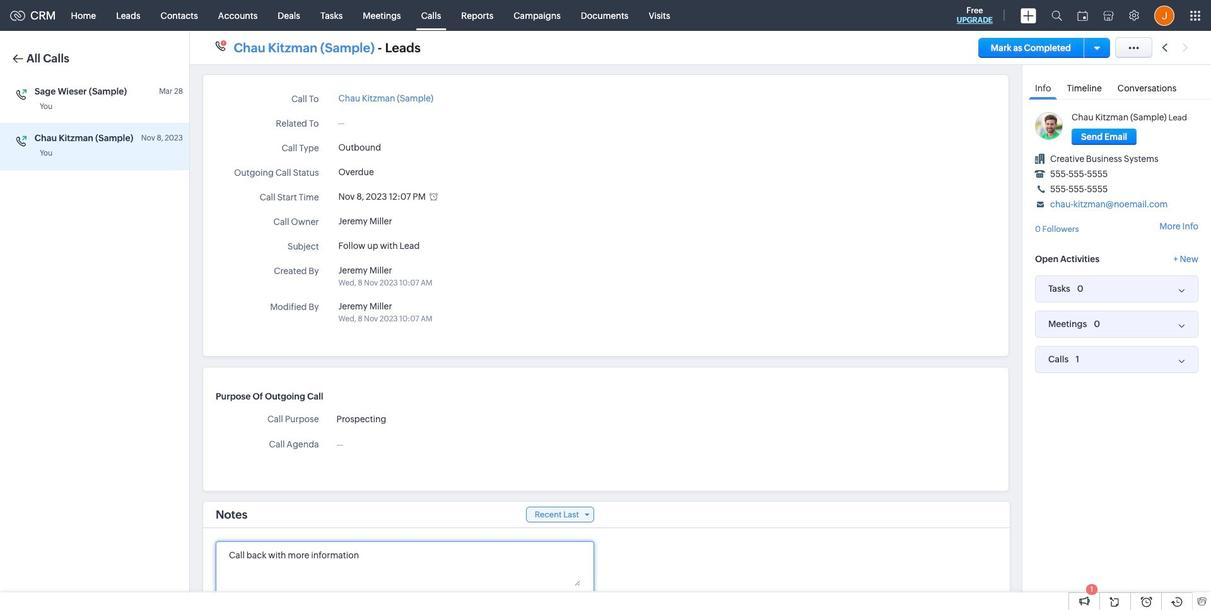 Task type: vqa. For each thing, say whether or not it's contained in the screenshot.
Signals icon
no



Task type: locate. For each thing, give the bounding box(es) containing it.
search image
[[1052, 10, 1062, 21]]

profile image
[[1155, 5, 1175, 26]]

Add a note text field
[[229, 549, 580, 587]]

None button
[[1072, 129, 1137, 145]]

profile element
[[1147, 0, 1182, 31]]



Task type: describe. For each thing, give the bounding box(es) containing it.
create menu element
[[1013, 0, 1044, 31]]

calendar image
[[1078, 10, 1088, 21]]

previous record image
[[1162, 44, 1168, 52]]

search element
[[1044, 0, 1070, 31]]

logo image
[[10, 10, 25, 21]]

create menu image
[[1021, 8, 1037, 23]]

next record image
[[1183, 44, 1191, 52]]



